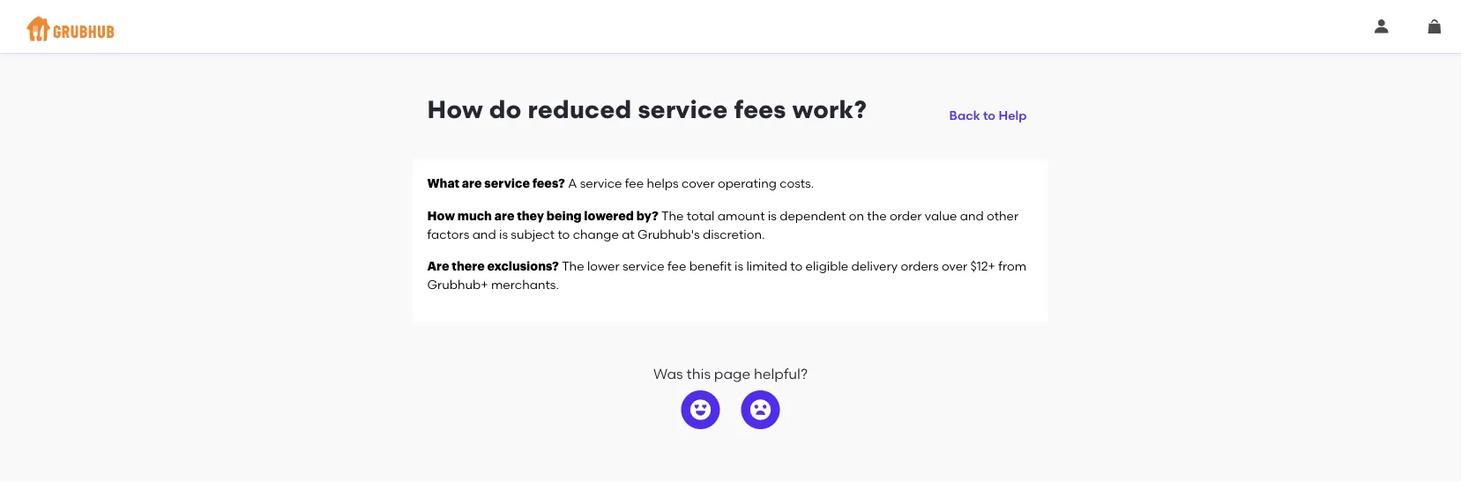 Task type: vqa. For each thing, say whether or not it's contained in the screenshot.
District
no



Task type: describe. For each thing, give the bounding box(es) containing it.
helps
[[647, 176, 679, 191]]

grubhub+
[[427, 277, 488, 292]]

orders
[[901, 258, 939, 273]]

back to help
[[949, 108, 1027, 123]]

page
[[714, 365, 751, 382]]

by?
[[636, 210, 659, 222]]

service inside the lower service fee benefit is limited to eligible delivery orders over $12+ from grubhub+ merchants.
[[623, 258, 665, 273]]

at
[[622, 226, 635, 241]]

to inside the lower service fee benefit is limited to eligible delivery orders over $12+ from grubhub+ merchants.
[[790, 258, 803, 273]]

from
[[999, 258, 1027, 273]]

lowered
[[584, 210, 634, 222]]

there
[[452, 260, 485, 273]]

the for total
[[661, 208, 684, 223]]

service up cover
[[638, 95, 728, 124]]

this page was not helpful image
[[750, 400, 771, 421]]

how for how do reduced service fees work?
[[427, 95, 483, 124]]

other
[[987, 208, 1019, 223]]

reduced
[[528, 95, 632, 124]]

fees
[[734, 95, 786, 124]]

service inside what are service fees? a service fee helps cover operating costs.
[[484, 177, 530, 190]]

value
[[925, 208, 957, 223]]

do
[[489, 95, 522, 124]]

the
[[867, 208, 887, 223]]

this page was helpful image
[[690, 400, 711, 421]]

change
[[573, 226, 619, 241]]

discretion.
[[703, 226, 765, 241]]

delivery
[[851, 258, 898, 273]]

subject
[[511, 226, 555, 241]]

operating
[[718, 176, 777, 191]]

back
[[949, 108, 980, 123]]

this
[[687, 365, 711, 382]]

small image
[[1375, 19, 1389, 34]]

cover
[[682, 176, 715, 191]]

0 vertical spatial is
[[768, 208, 777, 223]]

help
[[999, 108, 1027, 123]]

exclusions?
[[487, 260, 559, 273]]

what are service fees? a service fee helps cover operating costs.
[[427, 176, 814, 191]]

being
[[547, 210, 582, 222]]

merchants.
[[491, 277, 559, 292]]

small image
[[1428, 19, 1442, 34]]

a
[[568, 176, 577, 191]]

1 vertical spatial is
[[499, 226, 508, 241]]

are there exclusions?
[[427, 260, 559, 273]]

0 vertical spatial to
[[983, 108, 996, 123]]

0 vertical spatial fee
[[625, 176, 644, 191]]

$12+
[[971, 258, 996, 273]]

factors
[[427, 226, 469, 241]]

much
[[458, 210, 492, 222]]

1 vertical spatial and
[[472, 226, 496, 241]]



Task type: locate. For each thing, give the bounding box(es) containing it.
2 horizontal spatial to
[[983, 108, 996, 123]]

amount
[[718, 208, 765, 223]]

is inside the lower service fee benefit is limited to eligible delivery orders over $12+ from grubhub+ merchants.
[[735, 258, 744, 273]]

1 horizontal spatial the
[[661, 208, 684, 223]]

the up grubhub's
[[661, 208, 684, 223]]

how do reduced service fees work?
[[427, 95, 867, 124]]

service right a
[[580, 176, 622, 191]]

service down the at on the left of page
[[623, 258, 665, 273]]

0 horizontal spatial fee
[[625, 176, 644, 191]]

0 horizontal spatial is
[[499, 226, 508, 241]]

1 vertical spatial to
[[558, 226, 570, 241]]

limited
[[746, 258, 787, 273]]

to
[[983, 108, 996, 123], [558, 226, 570, 241], [790, 258, 803, 273]]

the lower service fee benefit is limited to eligible delivery orders over $12+ from grubhub+ merchants.
[[427, 258, 1027, 292]]

is left limited
[[735, 258, 744, 273]]

0 horizontal spatial to
[[558, 226, 570, 241]]

1 horizontal spatial are
[[494, 210, 514, 222]]

0 vertical spatial are
[[462, 177, 482, 190]]

0 vertical spatial and
[[960, 208, 984, 223]]

is right amount
[[768, 208, 777, 223]]

to left 'help'
[[983, 108, 996, 123]]

2 horizontal spatial is
[[768, 208, 777, 223]]

2 vertical spatial to
[[790, 258, 803, 273]]

the inside the total amount is dependent on the order value and other factors and is subject to change at grubhub's discretion.
[[661, 208, 684, 223]]

back to help link
[[942, 94, 1034, 126]]

are inside what are service fees? a service fee helps cover operating costs.
[[462, 177, 482, 190]]

on
[[849, 208, 864, 223]]

service
[[638, 95, 728, 124], [580, 176, 622, 191], [484, 177, 530, 190], [623, 258, 665, 273]]

how
[[427, 95, 483, 124], [427, 210, 455, 222]]

1 horizontal spatial fee
[[668, 258, 686, 273]]

how for how much are they being lowered by?
[[427, 210, 455, 222]]

to inside the total amount is dependent on the order value and other factors and is subject to change at grubhub's discretion.
[[558, 226, 570, 241]]

how much are they being lowered by?
[[427, 210, 659, 222]]

lower
[[587, 258, 620, 273]]

benefit
[[689, 258, 732, 273]]

0 vertical spatial how
[[427, 95, 483, 124]]

0 vertical spatial the
[[661, 208, 684, 223]]

1 horizontal spatial is
[[735, 258, 744, 273]]

0 horizontal spatial are
[[462, 177, 482, 190]]

what
[[427, 177, 460, 190]]

fee inside the lower service fee benefit is limited to eligible delivery orders over $12+ from grubhub+ merchants.
[[668, 258, 686, 273]]

are right what
[[462, 177, 482, 190]]

costs.
[[780, 176, 814, 191]]

1 vertical spatial fee
[[668, 258, 686, 273]]

they
[[517, 210, 544, 222]]

1 how from the top
[[427, 95, 483, 124]]

1 vertical spatial the
[[562, 258, 584, 273]]

is left subject
[[499, 226, 508, 241]]

grubhub's
[[638, 226, 700, 241]]

fee left helps
[[625, 176, 644, 191]]

1 horizontal spatial and
[[960, 208, 984, 223]]

over
[[942, 258, 968, 273]]

was this page helpful?
[[653, 365, 808, 382]]

2 vertical spatial is
[[735, 258, 744, 273]]

how left do
[[427, 95, 483, 124]]

service up they
[[484, 177, 530, 190]]

and down much
[[472, 226, 496, 241]]

1 vertical spatial how
[[427, 210, 455, 222]]

and left other
[[960, 208, 984, 223]]

the left lower
[[562, 258, 584, 273]]

eligible
[[806, 258, 849, 273]]

is
[[768, 208, 777, 223], [499, 226, 508, 241], [735, 258, 744, 273]]

grubhub logo image
[[26, 11, 115, 46]]

fee down grubhub's
[[668, 258, 686, 273]]

the inside the lower service fee benefit is limited to eligible delivery orders over $12+ from grubhub+ merchants.
[[562, 258, 584, 273]]

helpful?
[[754, 365, 808, 382]]

0 horizontal spatial and
[[472, 226, 496, 241]]

the for lower
[[562, 258, 584, 273]]

total
[[687, 208, 715, 223]]

fee
[[625, 176, 644, 191], [668, 258, 686, 273]]

fees?
[[532, 177, 565, 190]]

how up factors
[[427, 210, 455, 222]]

order
[[890, 208, 922, 223]]

2 how from the top
[[427, 210, 455, 222]]

and
[[960, 208, 984, 223], [472, 226, 496, 241]]

are left they
[[494, 210, 514, 222]]

are
[[462, 177, 482, 190], [494, 210, 514, 222]]

0 horizontal spatial the
[[562, 258, 584, 273]]

to down being
[[558, 226, 570, 241]]

work?
[[793, 95, 867, 124]]

are
[[427, 260, 449, 273]]

dependent
[[780, 208, 846, 223]]

1 horizontal spatial to
[[790, 258, 803, 273]]

was
[[653, 365, 683, 382]]

to right limited
[[790, 258, 803, 273]]

1 vertical spatial are
[[494, 210, 514, 222]]

the total amount is dependent on the order value and other factors and is subject to change at grubhub's discretion.
[[427, 208, 1019, 241]]

the
[[661, 208, 684, 223], [562, 258, 584, 273]]



